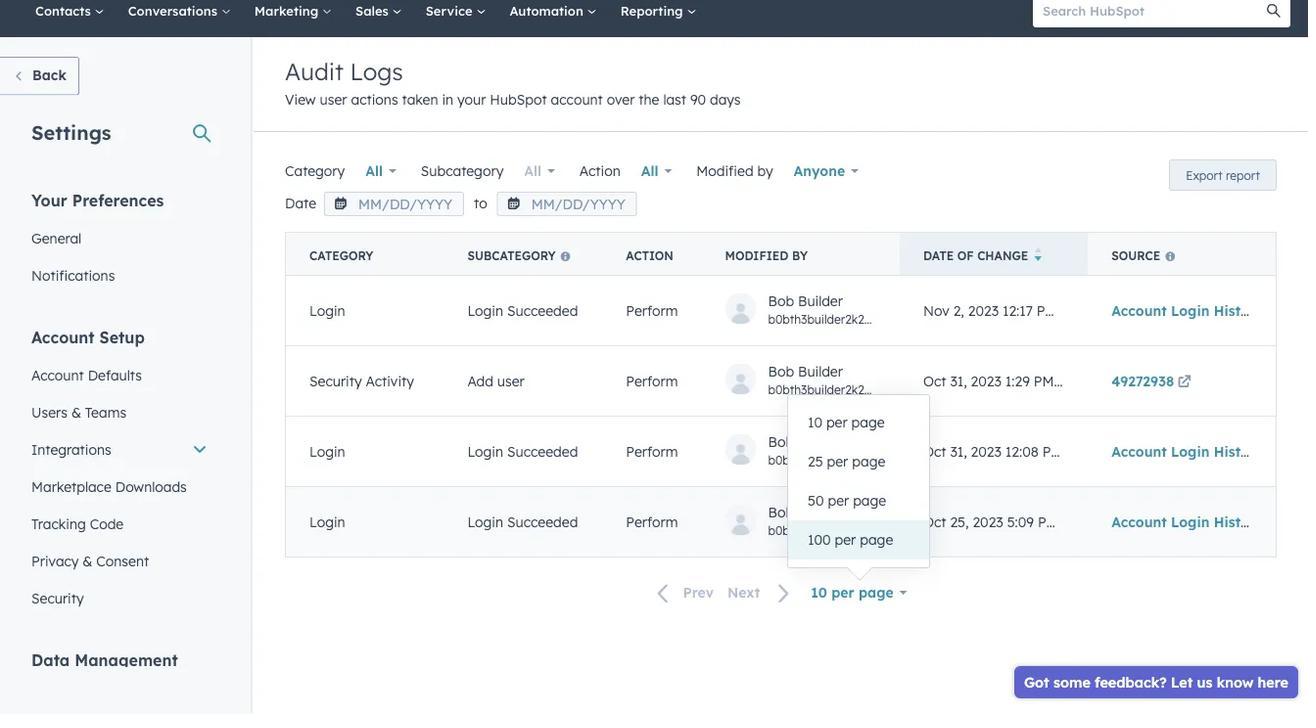 Task type: describe. For each thing, give the bounding box(es) containing it.
search button
[[1257, 0, 1290, 27]]

b0bth3builder2k23@gmail.com for oct 31, 2023 12:08 pm edt
[[768, 453, 940, 468]]

edt for oct 31, 2023 1:29 pm edt
[[1058, 373, 1083, 390]]

reporting
[[620, 2, 687, 19]]

nov
[[923, 302, 950, 319]]

link opens in a new window image
[[1178, 376, 1191, 390]]

search image
[[1267, 4, 1281, 18]]

oct for oct 31, 2023 12:08 pm edt
[[923, 443, 946, 460]]

25 per page button
[[788, 443, 929, 482]]

pm for 1:29
[[1034, 373, 1054, 390]]

data management
[[31, 651, 178, 670]]

page for the 50 per page button
[[853, 492, 886, 510]]

date for date
[[285, 195, 316, 212]]

10 per page button
[[802, 574, 916, 613]]

reporting link
[[609, 0, 708, 37]]

2023 for 12:17
[[968, 302, 999, 319]]

tracking
[[31, 516, 86, 533]]

49272938
[[1111, 373, 1174, 390]]

1 vertical spatial user
[[497, 373, 525, 390]]

nov 2, 2023 12:17 pm edt
[[923, 302, 1086, 319]]

add user
[[467, 373, 525, 390]]

per for 100 per page button on the bottom of page
[[835, 532, 856, 549]]

50 per page
[[808, 492, 886, 510]]

90
[[690, 91, 706, 108]]

your
[[457, 91, 486, 108]]

bob for oct 31, 2023 12:08 pm edt
[[768, 434, 794, 451]]

next
[[727, 585, 760, 602]]

security link
[[20, 580, 219, 617]]

bob for oct 31, 2023 1:29 pm edt
[[768, 363, 794, 380]]

account for oct 25, 2023 5:09 pm edt
[[1111, 514, 1167, 531]]

perform for oct 25, 2023 5:09 pm edt
[[626, 514, 678, 531]]

login succeeded for oct 25, 2023 5:09 pm edt
[[467, 514, 578, 531]]

Search HubSpot search field
[[1033, 0, 1273, 27]]

privacy & consent link
[[20, 543, 219, 580]]

your preferences element
[[20, 189, 219, 294]]

all for category
[[365, 163, 383, 180]]

0 vertical spatial subcategory
[[421, 163, 504, 180]]

all button for category
[[353, 152, 409, 191]]

perform for oct 31, 2023 1:29 pm edt
[[626, 373, 678, 390]]

marketplace downloads
[[31, 478, 187, 495]]

integrations
[[31, 441, 111, 458]]

10 inside dropdown button
[[811, 584, 827, 602]]

to
[[474, 195, 487, 212]]

last
[[663, 91, 686, 108]]

page inside 10 per page dropdown button
[[859, 584, 894, 602]]

account login history for oct 31, 2023 12:08 pm edt
[[1111, 443, 1264, 460]]

100 per page
[[808, 532, 893, 549]]

25 per page
[[808, 453, 885, 470]]

builder for oct 25, 2023 5:09 pm edt
[[798, 504, 843, 521]]

in
[[442, 91, 453, 108]]

account setup
[[31, 328, 145, 347]]

setup
[[99, 328, 145, 347]]

succeeded for nov 2, 2023 12:17 pm edt
[[507, 302, 578, 319]]

1 vertical spatial modified by
[[725, 249, 808, 263]]

of
[[957, 249, 974, 263]]

login succeeded for nov 2, 2023 12:17 pm edt
[[467, 302, 578, 319]]

succeeded for oct 31, 2023 12:08 pm edt
[[507, 443, 578, 460]]

page for 100 per page button on the bottom of page
[[860, 532, 893, 549]]

list box containing 10 per page
[[788, 403, 929, 560]]

b0bth3builder2k23@gmail.com for oct 31, 2023 1:29 pm edt
[[768, 383, 940, 398]]

pagination navigation
[[646, 580, 802, 606]]

bob builder b0bth3builder2k23@gmail.com for oct 31, 2023 1:29 pm edt
[[768, 363, 940, 398]]

notifications link
[[20, 257, 219, 294]]

edt for oct 25, 2023 5:09 pm edt
[[1062, 514, 1087, 531]]

actions
[[351, 91, 398, 108]]

next button
[[721, 581, 802, 606]]

oct for oct 25, 2023 5:09 pm edt
[[923, 514, 946, 531]]

marketplace downloads link
[[20, 469, 219, 506]]

tracking code
[[31, 516, 124, 533]]

export
[[1186, 168, 1223, 183]]

account defaults link
[[20, 357, 219, 394]]

audit
[[285, 57, 344, 86]]

account defaults
[[31, 367, 142, 384]]

your
[[31, 190, 67, 210]]

source
[[1111, 249, 1160, 263]]

MM/DD/YYYY text field
[[497, 192, 637, 216]]

general
[[31, 230, 82, 247]]

b0bth3builder2k23@gmail.com for nov 2, 2023 12:17 pm edt
[[768, 312, 940, 327]]

2023 for 12:08
[[971, 443, 1002, 460]]

b0bth3builder2k23@gmail.com for oct 25, 2023 5:09 pm edt
[[768, 524, 940, 539]]

page for 25 per page button
[[852, 453, 885, 470]]

conversations
[[128, 2, 221, 19]]

days
[[710, 91, 741, 108]]

consent
[[96, 553, 149, 570]]

defaults
[[88, 367, 142, 384]]

all button for action
[[628, 152, 685, 191]]

users & teams
[[31, 404, 126, 421]]

account login history for oct 25, 2023 5:09 pm edt
[[1111, 514, 1264, 531]]

builder for nov 2, 2023 12:17 pm edt
[[798, 293, 843, 310]]

oct 31, 2023 12:08 pm edt
[[923, 443, 1092, 460]]

pm for 5:09
[[1038, 514, 1058, 531]]

& for users
[[71, 404, 81, 421]]

per for the 50 per page button
[[828, 492, 849, 510]]

integrations button
[[20, 431, 219, 469]]

10 per page button
[[788, 403, 929, 443]]

bob builder b0bth3builder2k23@gmail.com for oct 25, 2023 5:09 pm edt
[[768, 504, 940, 539]]

2023 for 1:29
[[971, 373, 1002, 390]]

history for oct 31, 2023 12:08 pm edt
[[1214, 443, 1264, 460]]

date of change button
[[900, 232, 1088, 275]]

account login history link for oct 25, 2023 5:09 pm edt
[[1111, 514, 1284, 531]]

add
[[467, 373, 493, 390]]

oct 31, 2023 1:29 pm edt
[[923, 373, 1083, 390]]

users
[[31, 404, 68, 421]]

bob builder b0bth3builder2k23@gmail.com for nov 2, 2023 12:17 pm edt
[[768, 293, 940, 327]]

account login history link for oct 31, 2023 12:08 pm edt
[[1111, 443, 1284, 460]]

0 vertical spatial modified by
[[696, 163, 773, 180]]

none field containing 10 per page
[[788, 403, 929, 560]]

hubspot
[[490, 91, 547, 108]]

service link
[[414, 0, 498, 37]]

privacy
[[31, 553, 79, 570]]

notifications
[[31, 267, 115, 284]]



Task type: locate. For each thing, give the bounding box(es) containing it.
2 31, from the top
[[950, 443, 967, 460]]

all
[[365, 163, 383, 180], [524, 163, 542, 180], [641, 163, 658, 180]]

3 perform from the top
[[626, 443, 678, 460]]

1 vertical spatial security
[[31, 590, 84, 607]]

all for subcategory
[[524, 163, 542, 180]]

succeeded
[[507, 302, 578, 319], [507, 443, 578, 460], [507, 514, 578, 531]]

security for security
[[31, 590, 84, 607]]

bob for oct 25, 2023 5:09 pm edt
[[768, 504, 794, 521]]

pm right 1:29
[[1034, 373, 1054, 390]]

all up mm/dd/yyyy text field
[[524, 163, 542, 180]]

per right 25
[[827, 453, 848, 470]]

link opens in a new window image
[[1178, 376, 1191, 390]]

per up 25 per page
[[826, 414, 848, 431]]

1 vertical spatial oct
[[923, 443, 946, 460]]

3 bob builder b0bth3builder2k23@gmail.com from the top
[[768, 434, 940, 468]]

b0bth3builder2k23@gmail.com
[[768, 312, 940, 327], [768, 383, 940, 398], [768, 453, 940, 468], [768, 524, 940, 539]]

category down view
[[285, 163, 345, 180]]

1 vertical spatial 31,
[[950, 443, 967, 460]]

100 per page button
[[788, 521, 929, 560]]

1 vertical spatial history
[[1214, 443, 1264, 460]]

3 all button from the left
[[628, 152, 685, 191]]

edt
[[1061, 302, 1086, 319], [1058, 373, 1083, 390], [1067, 443, 1092, 460], [1062, 514, 1087, 531]]

account setup element
[[20, 327, 219, 617]]

0 vertical spatial history
[[1214, 302, 1264, 319]]

per down 100 per page
[[831, 584, 854, 602]]

code
[[90, 516, 124, 533]]

teams
[[85, 404, 126, 421]]

4 builder from the top
[[798, 504, 843, 521]]

contacts
[[35, 2, 95, 19]]

preferences
[[72, 190, 164, 210]]

3 bob from the top
[[768, 434, 794, 451]]

12:17
[[1003, 302, 1033, 319]]

3 account login history link from the top
[[1111, 514, 1284, 531]]

1 horizontal spatial &
[[83, 553, 92, 570]]

1 account login history from the top
[[1111, 302, 1264, 319]]

oct down 10 per page button
[[923, 443, 946, 460]]

4 b0bth3builder2k23@gmail.com from the top
[[768, 524, 940, 539]]

0 horizontal spatial date
[[285, 195, 316, 212]]

export report
[[1186, 168, 1260, 183]]

per inside 10 per page dropdown button
[[831, 584, 854, 602]]

10 down 100
[[811, 584, 827, 602]]

1 vertical spatial 10 per page
[[811, 584, 894, 602]]

1 vertical spatial &
[[83, 553, 92, 570]]

31, for oct 31, 2023 1:29 pm edt
[[950, 373, 967, 390]]

2 oct from the top
[[923, 443, 946, 460]]

user
[[320, 91, 347, 108], [497, 373, 525, 390]]

0 horizontal spatial user
[[320, 91, 347, 108]]

bob builder b0bth3builder2k23@gmail.com for oct 31, 2023 12:08 pm edt
[[768, 434, 940, 468]]

page down the 50 per page button
[[860, 532, 893, 549]]

succeeded for oct 25, 2023 5:09 pm edt
[[507, 514, 578, 531]]

page inside 100 per page button
[[860, 532, 893, 549]]

bob for nov 2, 2023 12:17 pm edt
[[768, 293, 794, 310]]

management
[[75, 651, 178, 670]]

3 all from the left
[[641, 163, 658, 180]]

date left the of at the top
[[923, 249, 954, 263]]

oct down "nov"
[[923, 373, 946, 390]]

account
[[551, 91, 603, 108]]

None field
[[788, 403, 929, 560]]

0 vertical spatial security
[[309, 373, 362, 390]]

25
[[808, 453, 823, 470]]

2 login succeeded from the top
[[467, 443, 578, 460]]

account login history
[[1111, 302, 1264, 319], [1111, 443, 1264, 460], [1111, 514, 1264, 531]]

2023 left 12:08
[[971, 443, 1002, 460]]

perform for oct 31, 2023 12:08 pm edt
[[626, 443, 678, 460]]

5:09
[[1007, 514, 1034, 531]]

account
[[1111, 302, 1167, 319], [31, 328, 95, 347], [31, 367, 84, 384], [1111, 443, 1167, 460], [1111, 514, 1167, 531]]

page down 25 per page button
[[853, 492, 886, 510]]

2 all button from the left
[[511, 152, 568, 191]]

1 horizontal spatial security
[[309, 373, 362, 390]]

security inside account setup element
[[31, 590, 84, 607]]

2 b0bth3builder2k23@gmail.com from the top
[[768, 383, 940, 398]]

history for nov 2, 2023 12:17 pm edt
[[1214, 302, 1264, 319]]

date for date of change
[[923, 249, 954, 263]]

view
[[285, 91, 316, 108]]

login succeeded for oct 31, 2023 12:08 pm edt
[[467, 443, 578, 460]]

50 per page button
[[788, 482, 929, 521]]

3 builder from the top
[[798, 434, 843, 451]]

account login history for nov 2, 2023 12:17 pm edt
[[1111, 302, 1264, 319]]

per inside the 50 per page button
[[828, 492, 849, 510]]

pm for 12:08
[[1043, 443, 1063, 460]]

1 31, from the top
[[950, 373, 967, 390]]

&
[[71, 404, 81, 421], [83, 553, 92, 570]]

the
[[639, 91, 659, 108]]

user right add
[[497, 373, 525, 390]]

user right view
[[320, 91, 347, 108]]

subcategory up to
[[421, 163, 504, 180]]

pm right 12:08
[[1043, 443, 1063, 460]]

tracking code link
[[20, 506, 219, 543]]

page inside the 50 per page button
[[853, 492, 886, 510]]

automation link
[[498, 0, 609, 37]]

2 bob builder b0bth3builder2k23@gmail.com from the top
[[768, 363, 940, 398]]

edt for oct 31, 2023 12:08 pm edt
[[1067, 443, 1092, 460]]

10 per page down 100 per page
[[811, 584, 894, 602]]

0 vertical spatial &
[[71, 404, 81, 421]]

back link
[[0, 57, 79, 95]]

1 horizontal spatial all
[[524, 163, 542, 180]]

1 succeeded from the top
[[507, 302, 578, 319]]

bob builder b0bth3builder2k23@gmail.com
[[768, 293, 940, 327], [768, 363, 940, 398], [768, 434, 940, 468], [768, 504, 940, 539]]

history
[[1214, 302, 1264, 319], [1214, 443, 1264, 460], [1214, 514, 1264, 531]]

subcategory down to
[[467, 249, 556, 263]]

all button up mm/dd/yyyy text field
[[511, 152, 568, 191]]

1 vertical spatial 10
[[811, 584, 827, 602]]

2 horizontal spatial all button
[[628, 152, 685, 191]]

1 horizontal spatial action
[[626, 249, 674, 263]]

history for oct 25, 2023 5:09 pm edt
[[1214, 514, 1264, 531]]

31, left 12:08
[[950, 443, 967, 460]]

0 vertical spatial succeeded
[[507, 302, 578, 319]]

page down 100 per page button on the bottom of page
[[859, 584, 894, 602]]

2 vertical spatial succeeded
[[507, 514, 578, 531]]

31, left 1:29
[[950, 373, 967, 390]]

1 vertical spatial action
[[626, 249, 674, 263]]

1 bob builder b0bth3builder2k23@gmail.com from the top
[[768, 293, 940, 327]]

builder for oct 31, 2023 12:08 pm edt
[[798, 434, 843, 451]]

by down anyone
[[792, 249, 808, 263]]

settings
[[31, 120, 111, 144]]

4 bob from the top
[[768, 504, 794, 521]]

& right users at the bottom left
[[71, 404, 81, 421]]

pm right 5:09
[[1038, 514, 1058, 531]]

MM/DD/YYYY text field
[[324, 192, 464, 216]]

& right privacy
[[83, 553, 92, 570]]

security down privacy
[[31, 590, 84, 607]]

pm right 12:17
[[1037, 302, 1057, 319]]

2023
[[968, 302, 999, 319], [971, 373, 1002, 390], [971, 443, 1002, 460], [973, 514, 1003, 531]]

1 oct from the top
[[923, 373, 946, 390]]

0 horizontal spatial by
[[757, 163, 773, 180]]

3 history from the top
[[1214, 514, 1264, 531]]

oct for oct 31, 2023 1:29 pm edt
[[923, 373, 946, 390]]

privacy & consent
[[31, 553, 149, 570]]

10 up 25
[[808, 414, 822, 431]]

action
[[579, 163, 621, 180], [626, 249, 674, 263]]

your preferences
[[31, 190, 164, 210]]

0 horizontal spatial security
[[31, 590, 84, 607]]

1 horizontal spatial by
[[792, 249, 808, 263]]

account for nov 2, 2023 12:17 pm edt
[[1111, 302, 1167, 319]]

2 all from the left
[[524, 163, 542, 180]]

3 succeeded from the top
[[507, 514, 578, 531]]

descending sort. press to sort ascending. element
[[1034, 248, 1042, 264]]

2023 for 5:09
[[973, 514, 1003, 531]]

0 vertical spatial category
[[285, 163, 345, 180]]

1 all from the left
[[365, 163, 383, 180]]

per right 50
[[828, 492, 849, 510]]

3 login succeeded from the top
[[467, 514, 578, 531]]

2 vertical spatial history
[[1214, 514, 1264, 531]]

prev
[[683, 585, 714, 602]]

1 vertical spatial login succeeded
[[467, 443, 578, 460]]

security for security activity
[[309, 373, 362, 390]]

1 vertical spatial subcategory
[[467, 249, 556, 263]]

modified by
[[696, 163, 773, 180], [725, 249, 808, 263]]

2 account login history from the top
[[1111, 443, 1264, 460]]

edt right 5:09
[[1062, 514, 1087, 531]]

2,
[[953, 302, 964, 319]]

& for privacy
[[83, 553, 92, 570]]

logs
[[350, 57, 403, 86]]

0 vertical spatial login succeeded
[[467, 302, 578, 319]]

0 horizontal spatial all
[[365, 163, 383, 180]]

& inside the users & teams link
[[71, 404, 81, 421]]

0 horizontal spatial &
[[71, 404, 81, 421]]

edt right 12:08
[[1067, 443, 1092, 460]]

over
[[607, 91, 635, 108]]

list box
[[788, 403, 929, 560]]

0 vertical spatial 10
[[808, 414, 822, 431]]

4 perform from the top
[[626, 514, 678, 531]]

2023 left 1:29
[[971, 373, 1002, 390]]

perform for nov 2, 2023 12:17 pm edt
[[626, 302, 678, 319]]

marketplace
[[31, 478, 111, 495]]

1 account login history link from the top
[[1111, 302, 1284, 319]]

& inside 'privacy & consent' link
[[83, 553, 92, 570]]

2 horizontal spatial all
[[641, 163, 658, 180]]

by left anyone
[[757, 163, 773, 180]]

edt right 1:29
[[1058, 373, 1083, 390]]

general link
[[20, 220, 219, 257]]

pm for 12:17
[[1037, 302, 1057, 319]]

automation
[[510, 2, 587, 19]]

2023 right 25,
[[973, 514, 1003, 531]]

action up mm/dd/yyyy text field
[[579, 163, 621, 180]]

pm
[[1037, 302, 1057, 319], [1034, 373, 1054, 390], [1043, 443, 1063, 460], [1038, 514, 1058, 531]]

1 vertical spatial succeeded
[[507, 443, 578, 460]]

1 history from the top
[[1214, 302, 1264, 319]]

10 per page up 25 per page
[[808, 414, 885, 431]]

audit logs view user actions taken in your hubspot account over the last 90 days
[[285, 57, 741, 108]]

2 vertical spatial login succeeded
[[467, 514, 578, 531]]

10 per page inside button
[[808, 414, 885, 431]]

1 vertical spatial by
[[792, 249, 808, 263]]

1 bob from the top
[[768, 293, 794, 310]]

2 vertical spatial oct
[[923, 514, 946, 531]]

3 oct from the top
[[923, 514, 946, 531]]

0 vertical spatial by
[[757, 163, 773, 180]]

all up mm/dd/yyyy text box
[[365, 163, 383, 180]]

10 per page
[[808, 414, 885, 431], [811, 584, 894, 602]]

date
[[285, 195, 316, 212], [923, 249, 954, 263]]

1 vertical spatial account login history link
[[1111, 443, 1284, 460]]

2 builder from the top
[[798, 363, 843, 380]]

per inside 25 per page button
[[827, 453, 848, 470]]

account login history link for nov 2, 2023 12:17 pm edt
[[1111, 302, 1284, 319]]

0 horizontal spatial all button
[[353, 152, 409, 191]]

0 vertical spatial modified
[[696, 163, 754, 180]]

export report button
[[1169, 160, 1277, 191]]

10 per page inside dropdown button
[[811, 584, 894, 602]]

anyone button
[[781, 152, 871, 191]]

0 vertical spatial oct
[[923, 373, 946, 390]]

security left the activity
[[309, 373, 362, 390]]

page up 25 per page button
[[851, 414, 885, 431]]

2 perform from the top
[[626, 373, 678, 390]]

sales
[[355, 2, 392, 19]]

1 all button from the left
[[353, 152, 409, 191]]

2 succeeded from the top
[[507, 443, 578, 460]]

page down 10 per page button
[[852, 453, 885, 470]]

all button down 'the'
[[628, 152, 685, 191]]

date left mm/dd/yyyy text box
[[285, 195, 316, 212]]

per right 100
[[835, 532, 856, 549]]

page inside 10 per page button
[[851, 414, 885, 431]]

50
[[808, 492, 824, 510]]

2 bob from the top
[[768, 363, 794, 380]]

per inside 100 per page button
[[835, 532, 856, 549]]

contacts link
[[23, 0, 116, 37]]

3 account login history from the top
[[1111, 514, 1264, 531]]

security activity
[[309, 373, 414, 390]]

0 vertical spatial action
[[579, 163, 621, 180]]

user inside audit logs view user actions taken in your hubspot account over the last 90 days
[[320, 91, 347, 108]]

service
[[426, 2, 476, 19]]

4 bob builder b0bth3builder2k23@gmail.com from the top
[[768, 504, 940, 539]]

change
[[977, 249, 1028, 263]]

report
[[1226, 168, 1260, 183]]

12:08
[[1005, 443, 1039, 460]]

action down mm/dd/yyyy text field
[[626, 249, 674, 263]]

conversations link
[[116, 0, 243, 37]]

0 vertical spatial user
[[320, 91, 347, 108]]

page for 10 per page button
[[851, 414, 885, 431]]

date inside button
[[923, 249, 954, 263]]

back
[[32, 67, 66, 84]]

all for action
[[641, 163, 658, 180]]

marketing
[[254, 2, 322, 19]]

edt right 12:17
[[1061, 302, 1086, 319]]

0 vertical spatial 10 per page
[[808, 414, 885, 431]]

date of change
[[923, 249, 1028, 263]]

1 vertical spatial date
[[923, 249, 954, 263]]

0 vertical spatial account login history link
[[1111, 302, 1284, 319]]

0 vertical spatial 31,
[[950, 373, 967, 390]]

1 horizontal spatial all button
[[511, 152, 568, 191]]

0 vertical spatial date
[[285, 195, 316, 212]]

1 builder from the top
[[798, 293, 843, 310]]

2 account login history link from the top
[[1111, 443, 1284, 460]]

security
[[309, 373, 362, 390], [31, 590, 84, 607]]

all button
[[353, 152, 409, 191], [511, 152, 568, 191], [628, 152, 685, 191]]

10 inside button
[[808, 414, 822, 431]]

page inside 25 per page button
[[852, 453, 885, 470]]

descending sort. press to sort ascending. image
[[1034, 248, 1042, 261]]

25,
[[950, 514, 969, 531]]

31, for oct 31, 2023 12:08 pm edt
[[950, 443, 967, 460]]

account for oct 31, 2023 12:08 pm edt
[[1111, 443, 1167, 460]]

100
[[808, 532, 831, 549]]

all down 'the'
[[641, 163, 658, 180]]

downloads
[[115, 478, 187, 495]]

1 perform from the top
[[626, 302, 678, 319]]

activity
[[366, 373, 414, 390]]

1 vertical spatial account login history
[[1111, 443, 1264, 460]]

per for 10 per page button
[[826, 414, 848, 431]]

0 vertical spatial account login history
[[1111, 302, 1264, 319]]

1 vertical spatial modified
[[725, 249, 789, 263]]

3 b0bth3builder2k23@gmail.com from the top
[[768, 453, 940, 468]]

1 horizontal spatial date
[[923, 249, 954, 263]]

1 vertical spatial category
[[309, 249, 373, 263]]

49272938 link
[[1111, 373, 1195, 390]]

edt for nov 2, 2023 12:17 pm edt
[[1061, 302, 1086, 319]]

1:29
[[1005, 373, 1030, 390]]

2 vertical spatial account login history
[[1111, 514, 1264, 531]]

category down mm/dd/yyyy text box
[[309, 249, 373, 263]]

2 vertical spatial account login history link
[[1111, 514, 1284, 531]]

0 horizontal spatial action
[[579, 163, 621, 180]]

2023 right 2,
[[968, 302, 999, 319]]

account login history link
[[1111, 302, 1284, 319], [1111, 443, 1284, 460], [1111, 514, 1284, 531]]

anyone
[[794, 163, 845, 180]]

1 horizontal spatial user
[[497, 373, 525, 390]]

per for 25 per page button
[[827, 453, 848, 470]]

prev button
[[646, 581, 721, 606]]

oct left 25,
[[923, 514, 946, 531]]

1 login succeeded from the top
[[467, 302, 578, 319]]

all button up mm/dd/yyyy text box
[[353, 152, 409, 191]]

all button for subcategory
[[511, 152, 568, 191]]

page
[[851, 414, 885, 431], [852, 453, 885, 470], [853, 492, 886, 510], [860, 532, 893, 549], [859, 584, 894, 602]]

per inside 10 per page button
[[826, 414, 848, 431]]

2 history from the top
[[1214, 443, 1264, 460]]

1 b0bth3builder2k23@gmail.com from the top
[[768, 312, 940, 327]]

users & teams link
[[20, 394, 219, 431]]

builder for oct 31, 2023 1:29 pm edt
[[798, 363, 843, 380]]

31,
[[950, 373, 967, 390], [950, 443, 967, 460]]

marketing link
[[243, 0, 344, 37]]



Task type: vqa. For each thing, say whether or not it's contained in the screenshot.


